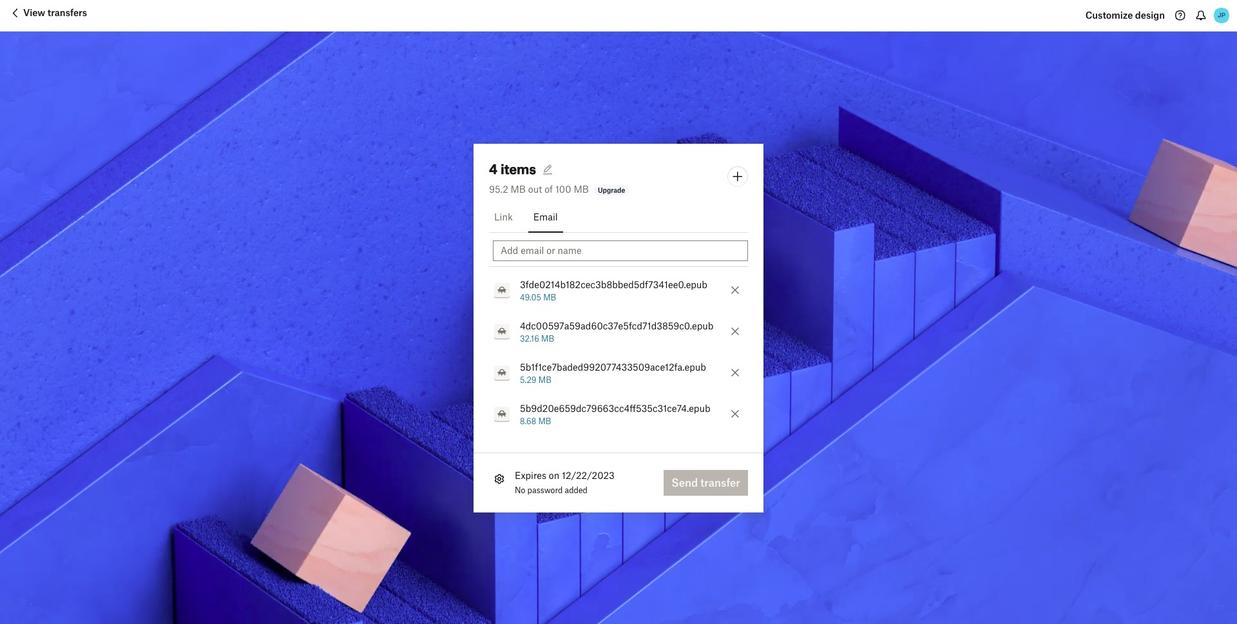 Task type: vqa. For each thing, say whether or not it's contained in the screenshot.


Task type: locate. For each thing, give the bounding box(es) containing it.
mb inside 5b9d20e659dc79663cc4ff535c31ce74.epub 8.68 mb
[[539, 416, 552, 426]]

mb inside 3fde0214b182cec3b8bbed5df7341ee0.epub 49.05 mb
[[544, 292, 557, 302]]

jp
[[1218, 11, 1226, 19]]

4dc00597a59ad60c37e5fcd71d3859c0.epub row
[[474, 310, 764, 352]]

mb right the 8.68
[[539, 416, 552, 426]]

mb for 4dc00597a59ad60c37e5fcd71d3859c0.epub
[[542, 334, 555, 343]]

customize design
[[1086, 10, 1166, 21]]

mb right 100
[[574, 183, 589, 194]]

4dc00597a59ad60c37e5fcd71d3859c0.epub 32.16 mb
[[520, 320, 714, 343]]

100
[[556, 183, 572, 194]]

49.05
[[520, 292, 541, 302]]

design
[[1136, 10, 1166, 21]]

5.29
[[520, 375, 537, 385]]

customize design button
[[1086, 5, 1166, 26]]

4dc00597a59ad60c37e5fcd71d3859c0.epub
[[520, 320, 714, 331]]

email
[[534, 211, 558, 222]]

mb right 49.05
[[544, 292, 557, 302]]

3fde0214b182cec3b8bbed5df7341ee0.epub
[[520, 279, 708, 290]]

view transfers button
[[8, 5, 87, 26]]

5b1f1ce7baded992077433509ace12fa.epub
[[520, 361, 706, 372]]

5b9d20e659dc79663cc4ff535c31ce74.epub row
[[474, 393, 764, 434]]

mb right the 5.29 in the left of the page
[[539, 375, 552, 385]]

95.2
[[489, 183, 508, 194]]

jp button
[[1212, 5, 1233, 26]]

mb right the 32.16
[[542, 334, 555, 343]]

tab list
[[489, 201, 748, 232]]

view transfers
[[23, 7, 87, 18]]

mb inside the 4dc00597a59ad60c37e5fcd71d3859c0.epub 32.16 mb
[[542, 334, 555, 343]]

5b9d20e659dc79663cc4ff535c31ce74.epub cell
[[489, 401, 725, 426]]

tab list containing link
[[489, 201, 748, 232]]

added
[[565, 485, 588, 495]]

4
[[489, 161, 498, 177]]

4 items
[[489, 161, 536, 177]]

items
[[501, 161, 536, 177]]

3fde0214b182cec3b8bbed5df7341ee0.epub row
[[474, 269, 764, 310]]

mb
[[511, 183, 526, 194], [574, 183, 589, 194], [544, 292, 557, 302], [542, 334, 555, 343], [539, 375, 552, 385], [539, 416, 552, 426]]

32.16
[[520, 334, 539, 343]]

mb inside 5b1f1ce7baded992077433509ace12fa.epub 5.29 mb
[[539, 375, 552, 385]]

5b9d20e659dc79663cc4ff535c31ce74.epub 8.68 mb
[[520, 403, 711, 426]]



Task type: describe. For each thing, give the bounding box(es) containing it.
upgrade
[[598, 186, 625, 194]]

mb for 5b1f1ce7baded992077433509ace12fa.epub
[[539, 375, 552, 385]]

5b9d20e659dc79663cc4ff535c31ce74.epub
[[520, 403, 711, 414]]

mb for 3fde0214b182cec3b8bbed5df7341ee0.epub
[[544, 292, 557, 302]]

mb left out
[[511, 183, 526, 194]]

mb for 5b9d20e659dc79663cc4ff535c31ce74.epub
[[539, 416, 552, 426]]

5b1f1ce7baded992077433509ace12fa.epub 5.29 mb
[[520, 361, 706, 385]]

of
[[545, 183, 553, 194]]

view
[[23, 7, 45, 18]]

Add email or name text field
[[501, 243, 741, 258]]

4dc00597a59ad60c37e5fcd71d3859c0.epub cell
[[489, 318, 725, 344]]

no
[[515, 485, 526, 495]]

5b1f1ce7baded992077433509ace12fa.epub row
[[474, 352, 764, 393]]

add files button image
[[730, 169, 746, 184]]

3fde0214b182cec3b8bbed5df7341ee0.epub cell
[[489, 277, 725, 303]]

link tab
[[489, 201, 518, 232]]

on
[[549, 470, 560, 481]]

3fde0214b182cec3b8bbed5df7341ee0.epub 49.05 mb
[[520, 279, 708, 302]]

out
[[528, 183, 542, 194]]

5b1f1ce7baded992077433509ace12fa.epub cell
[[489, 359, 725, 385]]

95.2 mb out of 100 mb
[[489, 183, 589, 194]]

customize
[[1086, 10, 1134, 21]]

link
[[494, 211, 513, 222]]

password
[[528, 485, 563, 495]]

email tab
[[528, 201, 563, 232]]

8.68
[[520, 416, 536, 426]]

12/22/2023
[[562, 470, 615, 481]]

expires on 12/22/2023 no password added
[[515, 470, 615, 495]]

expires
[[515, 470, 547, 481]]

transfers
[[47, 7, 87, 18]]



